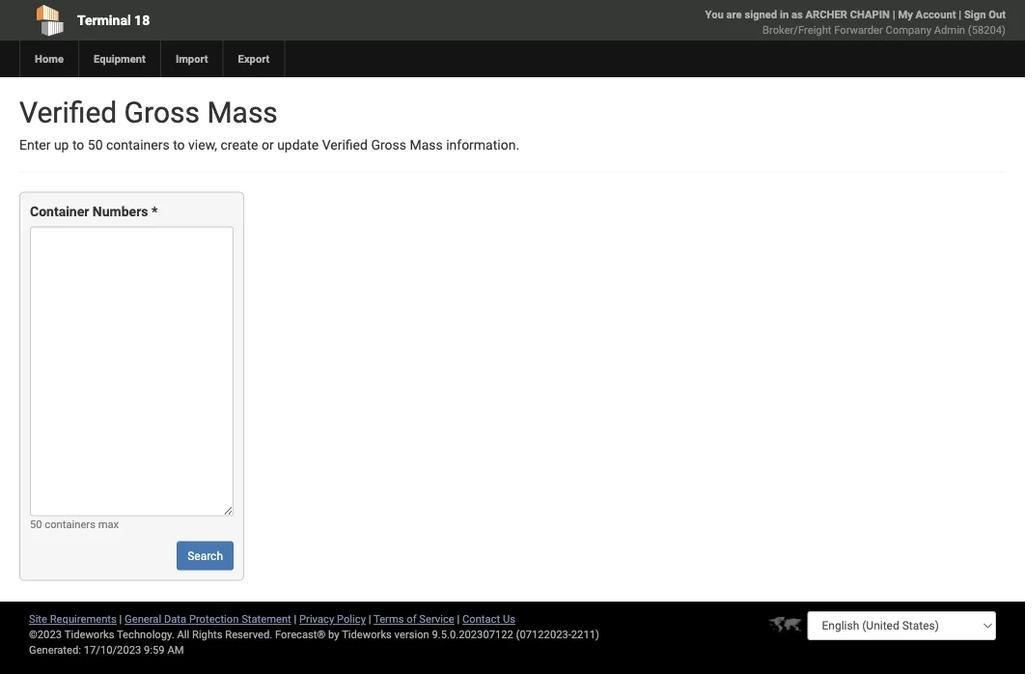 Task type: vqa. For each thing, say whether or not it's contained in the screenshot.
If associated with not
no



Task type: locate. For each thing, give the bounding box(es) containing it.
search button
[[177, 541, 234, 570]]

version
[[395, 628, 430, 641]]

|
[[893, 8, 896, 21], [959, 8, 962, 21], [119, 613, 122, 625], [294, 613, 297, 625], [369, 613, 371, 625], [457, 613, 460, 625]]

| left general
[[119, 613, 122, 625]]

view,
[[188, 137, 217, 153]]

50 left max
[[30, 518, 42, 530]]

generated:
[[29, 644, 81, 656]]

0 vertical spatial mass
[[207, 95, 278, 129]]

technology.
[[117, 628, 175, 641]]

1 horizontal spatial to
[[173, 137, 185, 153]]

50 right the up
[[88, 137, 103, 153]]

broker/freight
[[763, 24, 832, 36]]

to
[[72, 137, 84, 153], [173, 137, 185, 153]]

1 vertical spatial 50
[[30, 518, 42, 530]]

my
[[898, 8, 913, 21]]

create
[[221, 137, 258, 153]]

containers left view,
[[106, 137, 170, 153]]

mass left information.
[[410, 137, 443, 153]]

contact us link
[[463, 613, 516, 625]]

protection
[[189, 613, 239, 625]]

my account link
[[898, 8, 957, 21]]

containers left max
[[45, 518, 96, 530]]

in
[[780, 8, 789, 21]]

export
[[238, 53, 270, 65]]

gross up view,
[[124, 95, 200, 129]]

reserved.
[[225, 628, 273, 641]]

1 vertical spatial mass
[[410, 137, 443, 153]]

am
[[167, 644, 184, 656]]

9.5.0.202307122
[[432, 628, 514, 641]]

policy
[[337, 613, 366, 625]]

mass up "create"
[[207, 95, 278, 129]]

as
[[792, 8, 803, 21]]

| up forecast®
[[294, 613, 297, 625]]

1 to from the left
[[72, 137, 84, 153]]

1 horizontal spatial 50
[[88, 137, 103, 153]]

1 horizontal spatial containers
[[106, 137, 170, 153]]

50
[[88, 137, 103, 153], [30, 518, 42, 530]]

container
[[30, 204, 89, 220]]

1 horizontal spatial mass
[[410, 137, 443, 153]]

0 horizontal spatial containers
[[45, 518, 96, 530]]

*
[[152, 204, 158, 220]]

verified gross mass enter up to 50 containers to view, create or update verified gross mass information.
[[19, 95, 520, 153]]

statement
[[242, 613, 291, 625]]

to right the up
[[72, 137, 84, 153]]

data
[[164, 613, 186, 625]]

or
[[262, 137, 274, 153]]

0 vertical spatial verified
[[19, 95, 117, 129]]

0 horizontal spatial mass
[[207, 95, 278, 129]]

verified right update
[[322, 137, 368, 153]]

mass
[[207, 95, 278, 129], [410, 137, 443, 153]]

| left sign
[[959, 8, 962, 21]]

gross right update
[[371, 137, 407, 153]]

numbers
[[93, 204, 148, 220]]

general data protection statement link
[[125, 613, 291, 625]]

verified up the up
[[19, 95, 117, 129]]

terminal 18 link
[[19, 0, 414, 41]]

1 vertical spatial verified
[[322, 137, 368, 153]]

import
[[176, 53, 208, 65]]

terms of service link
[[374, 613, 455, 625]]

0 vertical spatial containers
[[106, 137, 170, 153]]

to left view,
[[173, 137, 185, 153]]

forwarder
[[835, 24, 883, 36]]

forecast®
[[275, 628, 326, 641]]

0 horizontal spatial to
[[72, 137, 84, 153]]

0 vertical spatial 50
[[88, 137, 103, 153]]

0 horizontal spatial verified
[[19, 95, 117, 129]]

verified
[[19, 95, 117, 129], [322, 137, 368, 153]]

you
[[706, 8, 724, 21]]

home
[[35, 53, 64, 65]]

| up the 9.5.0.202307122
[[457, 613, 460, 625]]

1 vertical spatial gross
[[371, 137, 407, 153]]

1 horizontal spatial verified
[[322, 137, 368, 153]]

terminal
[[77, 12, 131, 28]]

containers
[[106, 137, 170, 153], [45, 518, 96, 530]]

sign out link
[[965, 8, 1006, 21]]

1 vertical spatial containers
[[45, 518, 96, 530]]

0 vertical spatial gross
[[124, 95, 200, 129]]

admin
[[935, 24, 966, 36]]

update
[[277, 137, 319, 153]]

general
[[125, 613, 161, 625]]

gross
[[124, 95, 200, 129], [371, 137, 407, 153]]

50 inside verified gross mass enter up to 50 containers to view, create or update verified gross mass information.
[[88, 137, 103, 153]]

| left my at the right of the page
[[893, 8, 896, 21]]

terms
[[374, 613, 404, 625]]

information.
[[446, 137, 520, 153]]



Task type: describe. For each thing, give the bounding box(es) containing it.
out
[[989, 8, 1006, 21]]

(58204)
[[968, 24, 1006, 36]]

are
[[727, 8, 742, 21]]

of
[[407, 613, 417, 625]]

all
[[177, 628, 189, 641]]

equipment
[[94, 53, 146, 65]]

0 horizontal spatial gross
[[124, 95, 200, 129]]

18
[[134, 12, 150, 28]]

equipment link
[[78, 41, 160, 77]]

site
[[29, 613, 47, 625]]

©2023 tideworks
[[29, 628, 114, 641]]

us
[[503, 613, 516, 625]]

enter
[[19, 137, 51, 153]]

2 to from the left
[[173, 137, 185, 153]]

max
[[98, 518, 119, 530]]

tideworks
[[342, 628, 392, 641]]

1 horizontal spatial gross
[[371, 137, 407, 153]]

contact
[[463, 613, 500, 625]]

rights
[[192, 628, 223, 641]]

site requirements link
[[29, 613, 117, 625]]

site requirements | general data protection statement | privacy policy | terms of service | contact us ©2023 tideworks technology. all rights reserved. forecast® by tideworks version 9.5.0.202307122 (07122023-2211) generated: 17/10/2023 9:59 am
[[29, 613, 600, 656]]

export link
[[223, 41, 284, 77]]

up
[[54, 137, 69, 153]]

chapin
[[851, 8, 890, 21]]

containers inside verified gross mass enter up to 50 containers to view, create or update verified gross mass information.
[[106, 137, 170, 153]]

service
[[419, 613, 455, 625]]

home link
[[19, 41, 78, 77]]

privacy policy link
[[299, 613, 366, 625]]

sign
[[965, 8, 986, 21]]

0 horizontal spatial 50
[[30, 518, 42, 530]]

account
[[916, 8, 957, 21]]

50 containers max
[[30, 518, 119, 530]]

17/10/2023
[[84, 644, 141, 656]]

company
[[886, 24, 932, 36]]

archer
[[806, 8, 848, 21]]

by
[[328, 628, 340, 641]]

signed
[[745, 8, 778, 21]]

requirements
[[50, 613, 117, 625]]

(07122023-
[[516, 628, 572, 641]]

import link
[[160, 41, 223, 77]]

container numbers *
[[30, 204, 158, 220]]

you are signed in as archer chapin | my account | sign out broker/freight forwarder company admin (58204)
[[706, 8, 1006, 36]]

2211)
[[572, 628, 600, 641]]

search
[[188, 549, 223, 562]]

9:59
[[144, 644, 165, 656]]

terminal 18
[[77, 12, 150, 28]]

Container Numbers * text field
[[30, 226, 234, 516]]

| up tideworks at the bottom left of page
[[369, 613, 371, 625]]

privacy
[[299, 613, 334, 625]]



